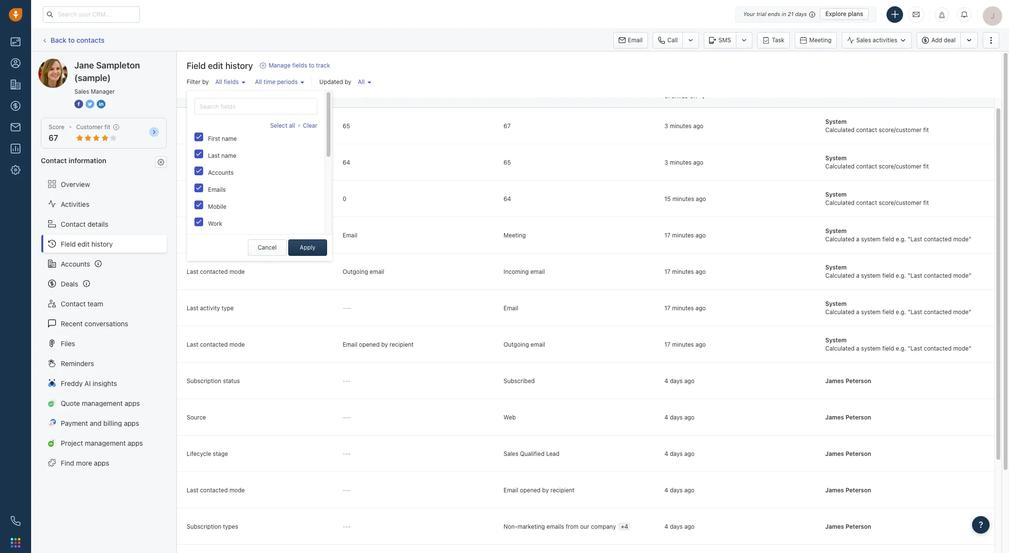 Task type: vqa. For each thing, say whether or not it's contained in the screenshot.


Task type: describe. For each thing, give the bounding box(es) containing it.
sales for sales qualified lead
[[504, 450, 519, 458]]

select all link
[[270, 120, 295, 132]]

4 for web
[[665, 414, 668, 421]]

system for incoming email
[[861, 272, 881, 280]]

4 for sales qualified lead
[[665, 450, 668, 458]]

0 horizontal spatial opened
[[359, 341, 380, 348]]

0 vertical spatial field edit history
[[187, 61, 253, 71]]

system calculated a system field e.g. "last contacted mode" for meeting
[[826, 228, 972, 243]]

changed
[[504, 93, 529, 99]]

quote management apps
[[61, 399, 140, 408]]

0 horizontal spatial history
[[91, 240, 113, 248]]

0 vertical spatial email opened by recipient
[[343, 341, 414, 348]]

management for project
[[85, 439, 126, 448]]

first
[[208, 135, 220, 143]]

select all
[[270, 122, 295, 129]]

3 minutes ago for 65
[[665, 159, 704, 166]]

contact for 64
[[856, 199, 877, 207]]

all time periods button
[[253, 76, 307, 88]]

freddy
[[61, 380, 83, 388]]

meeting button
[[795, 32, 837, 48]]

team
[[88, 300, 103, 308]]

james for subscribed
[[826, 378, 844, 385]]

emails
[[208, 186, 226, 194]]

ago for incoming email
[[696, 268, 706, 275]]

1 horizontal spatial accounts
[[208, 169, 234, 177]]

name for field name
[[202, 93, 217, 99]]

0 vertical spatial subscription
[[208, 254, 243, 262]]

contact for contact team
[[61, 300, 86, 308]]

mode" for meeting
[[954, 236, 972, 243]]

name for last name
[[221, 152, 236, 160]]

system for 65
[[826, 155, 847, 162]]

activity for email
[[200, 232, 220, 239]]

fields for manage
[[292, 62, 307, 69]]

last contacted mode for outgoing email
[[187, 268, 245, 275]]

ago for subscribed
[[685, 378, 695, 385]]

contact for contact details
[[61, 220, 86, 228]]

1 vertical spatial opened
[[520, 487, 541, 494]]

non-marketing emails from our company + 4
[[504, 523, 628, 531]]

fit for 64
[[924, 199, 929, 207]]

subscription types
[[187, 523, 238, 531]]

your trial ends in 21 days
[[743, 11, 807, 17]]

field name
[[187, 93, 217, 99]]

score/customer for 64
[[879, 199, 922, 207]]

contact for 65
[[856, 163, 877, 170]]

ago for 67
[[693, 122, 704, 130]]

1 vertical spatial outgoing email
[[504, 341, 545, 348]]

1 vertical spatial field
[[187, 93, 201, 99]]

updated on
[[665, 93, 698, 99]]

management for quote
[[82, 399, 123, 408]]

--- for contacted
[[343, 487, 351, 494]]

call
[[668, 36, 678, 44]]

jane sampleton (sample)
[[58, 58, 138, 67]]

cancel button
[[248, 240, 287, 256]]

twitter circled image
[[86, 99, 94, 109]]

recent
[[61, 320, 83, 328]]

17 minutes ago for incoming email
[[665, 268, 706, 275]]

apps for quote management apps
[[125, 399, 140, 408]]

contact team
[[61, 300, 103, 308]]

payment and billing apps
[[61, 419, 139, 428]]

days for sales qualified lead
[[670, 450, 683, 458]]

1 horizontal spatial 64
[[504, 195, 511, 203]]

1 vertical spatial meeting
[[504, 232, 526, 239]]

freddy ai insights
[[61, 380, 117, 388]]

apps for find more apps
[[94, 459, 109, 468]]

0 vertical spatial 64
[[343, 159, 350, 166]]

fit for 65
[[924, 163, 929, 170]]

periods
[[277, 78, 298, 86]]

mode for email opened by recipient
[[229, 341, 245, 348]]

last for email
[[187, 305, 198, 312]]

value
[[370, 93, 387, 99]]

back to contacts link
[[41, 32, 105, 48]]

filter by
[[187, 78, 209, 86]]

minutes for 64
[[673, 195, 694, 203]]

1 vertical spatial subscription
[[187, 378, 221, 385]]

add
[[932, 36, 943, 44]]

mobile
[[208, 203, 226, 211]]

your
[[743, 11, 755, 17]]

sales activities
[[857, 36, 898, 44]]

2 vertical spatial field
[[61, 240, 76, 248]]

all time periods
[[255, 78, 298, 86]]

3 minutes ago for 67
[[665, 122, 704, 130]]

clear link
[[303, 120, 317, 132]]

ends
[[768, 11, 780, 17]]

email button
[[613, 32, 648, 48]]

all fields link
[[213, 76, 248, 88]]

system calculated a system field e.g. "last contacted mode" for outgoing email
[[826, 337, 972, 353]]

ago for 64
[[696, 195, 706, 203]]

peterson for sales qualified lead
[[846, 450, 871, 458]]

quote
[[61, 399, 80, 408]]

ago for email opened by recipient
[[685, 487, 695, 494]]

minutes for incoming email
[[672, 268, 694, 275]]

add deal button
[[917, 32, 961, 48]]

deals
[[61, 280, 78, 288]]

0 vertical spatial outgoing
[[343, 268, 368, 275]]

contacts
[[76, 36, 105, 44]]

incoming
[[504, 268, 529, 275]]

source
[[187, 414, 206, 421]]

minutes for email
[[672, 305, 694, 312]]

--- for activity
[[343, 305, 351, 312]]

manage fields to track
[[269, 62, 330, 69]]

project management apps
[[61, 439, 143, 448]]

field for meeting
[[883, 236, 894, 243]]

0 horizontal spatial recipient
[[390, 341, 414, 348]]

e.g. for email
[[896, 309, 906, 316]]

0 horizontal spatial accounts
[[61, 260, 90, 268]]

4 days ago for email opened by recipient
[[665, 487, 695, 494]]

lifecycle
[[187, 450, 211, 458]]

sales qualified lead
[[504, 450, 560, 458]]

67 inside score 67
[[49, 134, 58, 143]]

4 for subscribed
[[665, 378, 668, 385]]

payment
[[61, 419, 88, 428]]

recent conversations
[[61, 320, 128, 328]]

type for email
[[222, 232, 234, 239]]

calculated for outgoing email
[[826, 345, 855, 353]]

overview
[[61, 180, 90, 188]]

reminders
[[61, 360, 94, 368]]

ago for meeting
[[696, 232, 706, 239]]

james for email opened by recipient
[[826, 487, 844, 494]]

all link
[[355, 76, 374, 88]]

days for subscribed
[[670, 378, 683, 385]]

score for 0
[[187, 195, 203, 203]]

0 horizontal spatial edit
[[78, 240, 90, 248]]

insights
[[93, 380, 117, 388]]

minutes for 65
[[670, 159, 692, 166]]

activities
[[873, 36, 898, 44]]

1 horizontal spatial status
[[244, 254, 261, 262]]

in
[[782, 11, 787, 17]]

apps right billing at bottom
[[124, 419, 139, 428]]

"last for outgoing email
[[908, 345, 922, 353]]

sampleton for jane sampleton (sample)
[[75, 58, 108, 67]]

meeting inside button
[[809, 36, 832, 44]]

field for incoming email
[[883, 272, 894, 280]]

17 for meeting
[[665, 232, 671, 239]]

cancel
[[258, 244, 277, 251]]

customer
[[76, 123, 103, 131]]

james for sales qualified lead
[[826, 450, 844, 458]]

4 for email opened by recipient
[[665, 487, 668, 494]]

last for email opened by recipient
[[187, 487, 198, 494]]

email for outgoing email
[[531, 268, 545, 275]]

21
[[788, 11, 794, 17]]

lead
[[546, 450, 560, 458]]

17 minutes ago for outgoing email
[[665, 341, 706, 348]]

minutes for meeting
[[672, 232, 694, 239]]

3 --- from the top
[[343, 414, 351, 421]]

activities
[[61, 200, 89, 208]]

0 horizontal spatial updated
[[319, 78, 343, 86]]

jane for jane sampleton (sample) sales manager
[[74, 60, 94, 70]]

trial
[[757, 11, 767, 17]]

previous
[[343, 93, 369, 99]]

ago for 65
[[693, 159, 704, 166]]

1 vertical spatial email opened by recipient
[[504, 487, 575, 494]]

information
[[69, 157, 106, 165]]

1 horizontal spatial history
[[225, 61, 253, 71]]

peterson for subscribed
[[846, 378, 871, 385]]

facebook circled image
[[74, 99, 83, 109]]

activity for ---
[[200, 305, 220, 312]]

sms button
[[704, 32, 736, 48]]

conversations
[[85, 320, 128, 328]]

customer fit
[[76, 123, 110, 131]]

sampleton for jane sampleton (sample) sales manager
[[96, 60, 140, 70]]

1 vertical spatial to
[[309, 62, 314, 69]]

our
[[580, 523, 589, 531]]

apply button
[[288, 240, 327, 256]]

mode" for outgoing email
[[954, 345, 972, 353]]

0 vertical spatial subscription status
[[208, 254, 261, 262]]

1 horizontal spatial edit
[[208, 61, 223, 71]]

web
[[504, 414, 516, 421]]

company
[[591, 523, 616, 531]]

explore plans
[[826, 10, 863, 18]]

add deal
[[932, 36, 956, 44]]



Task type: locate. For each thing, give the bounding box(es) containing it.
1 field from the top
[[883, 236, 894, 243]]

updated by
[[319, 78, 351, 86], [826, 93, 858, 99]]

0 vertical spatial last activity type
[[187, 232, 234, 239]]

contact details
[[61, 220, 108, 228]]

manage
[[269, 62, 291, 69]]

system for meeting
[[861, 236, 881, 243]]

2 score/customer from the top
[[879, 163, 922, 170]]

sales left 'activities'
[[857, 36, 871, 44]]

4 field from the top
[[883, 345, 894, 353]]

1 17 minutes ago from the top
[[665, 232, 706, 239]]

1 vertical spatial recipient
[[551, 487, 575, 494]]

jane sampleton (sample) sales manager
[[74, 60, 140, 95]]

sampleton
[[75, 58, 108, 67], [96, 60, 140, 70]]

4 a from the top
[[856, 345, 860, 353]]

all right filter by
[[215, 78, 222, 86]]

work
[[208, 220, 222, 228]]

accounts up deals
[[61, 260, 90, 268]]

5 peterson from the top
[[846, 523, 871, 531]]

subscription down work
[[208, 254, 243, 262]]

peterson for email opened by recipient
[[846, 487, 871, 494]]

2 activity from the top
[[200, 305, 220, 312]]

1 "last from the top
[[908, 236, 922, 243]]

4 james from the top
[[826, 487, 844, 494]]

mode"
[[954, 236, 972, 243], [954, 272, 972, 280], [954, 309, 972, 316], [954, 345, 972, 353]]

3 4 days ago from the top
[[665, 450, 695, 458]]

accounts down last name
[[208, 169, 234, 177]]

last
[[208, 152, 220, 160], [187, 232, 198, 239], [187, 268, 198, 275], [187, 305, 198, 312], [187, 341, 198, 348], [187, 487, 198, 494]]

1 last contacted mode from the top
[[187, 268, 245, 275]]

3 contact from the top
[[856, 199, 877, 207]]

4 calculated from the top
[[826, 236, 855, 243]]

1 vertical spatial management
[[85, 439, 126, 448]]

1 horizontal spatial field edit history
[[187, 61, 253, 71]]

2 system calculated contact score/customer fit from the top
[[826, 155, 929, 170]]

call link
[[653, 32, 683, 48]]

1 --- from the top
[[343, 305, 351, 312]]

system calculated contact score/customer fit for 65
[[826, 155, 929, 170]]

meeting up 'incoming'
[[504, 232, 526, 239]]

2 vertical spatial last contacted mode
[[187, 487, 245, 494]]

2 a from the top
[[856, 272, 860, 280]]

1 vertical spatial contact
[[61, 220, 86, 228]]

2 horizontal spatial to
[[530, 93, 538, 99]]

system for meeting
[[826, 228, 847, 235]]

0 horizontal spatial outgoing
[[343, 268, 368, 275]]

last for meeting
[[187, 232, 198, 239]]

all for all fields
[[215, 78, 222, 86]]

to right "changed"
[[530, 93, 538, 99]]

0 vertical spatial to
[[68, 36, 75, 44]]

contact for 67
[[856, 126, 877, 134]]

0 horizontal spatial 67
[[49, 134, 58, 143]]

2 system from the top
[[861, 272, 881, 280]]

contact information
[[41, 157, 106, 165]]

1 horizontal spatial to
[[309, 62, 314, 69]]

67 up contact information
[[49, 134, 58, 143]]

3 system from the top
[[826, 191, 847, 198]]

calculated for 64
[[826, 199, 855, 207]]

2 all from the left
[[215, 78, 222, 86]]

0 horizontal spatial outgoing email
[[343, 268, 384, 275]]

1 horizontal spatial updated by
[[826, 93, 858, 99]]

email
[[370, 268, 384, 275], [531, 268, 545, 275], [531, 341, 545, 348]]

field edit history up 'all fields'
[[187, 61, 253, 71]]

0 vertical spatial system calculated contact score/customer fit
[[826, 118, 929, 134]]

fields right filter by
[[224, 78, 239, 86]]

1 vertical spatial edit
[[78, 240, 90, 248]]

1 3 minutes ago from the top
[[665, 122, 704, 130]]

system for incoming email
[[826, 264, 847, 271]]

17 minutes ago for meeting
[[665, 232, 706, 239]]

1 activity from the top
[[200, 232, 220, 239]]

2 vertical spatial contact
[[856, 199, 877, 207]]

contacted
[[924, 236, 952, 243], [200, 268, 228, 275], [924, 272, 952, 280], [924, 309, 952, 316], [200, 341, 228, 348], [924, 345, 952, 353], [200, 487, 228, 494]]

1 vertical spatial status
[[223, 378, 240, 385]]

0 horizontal spatial updated by
[[319, 78, 351, 86]]

marketing
[[518, 523, 545, 531]]

email for email opened by recipient
[[531, 341, 545, 348]]

apps down payment and billing apps
[[128, 439, 143, 448]]

2 vertical spatial contact
[[61, 300, 86, 308]]

2 3 minutes ago from the top
[[665, 159, 704, 166]]

2 mode from the top
[[229, 341, 245, 348]]

ago
[[693, 122, 704, 130], [693, 159, 704, 166], [696, 195, 706, 203], [696, 232, 706, 239], [696, 268, 706, 275], [696, 305, 706, 312], [696, 341, 706, 348], [685, 378, 695, 385], [685, 414, 695, 421], [685, 450, 695, 458], [685, 487, 695, 494], [685, 523, 695, 531]]

0 horizontal spatial fields
[[224, 78, 239, 86]]

all inside button
[[255, 78, 262, 86]]

3 for 67
[[665, 122, 668, 130]]

system calculated contact score/customer fit for 67
[[826, 118, 929, 134]]

1 vertical spatial last contacted mode
[[187, 341, 245, 348]]

0 vertical spatial mode
[[229, 268, 245, 275]]

0 vertical spatial meeting
[[809, 36, 832, 44]]

contact down activities
[[61, 220, 86, 228]]

5 4 days ago from the top
[[665, 523, 695, 531]]

2 james from the top
[[826, 414, 844, 421]]

field up filter by
[[187, 61, 206, 71]]

last contacted mode for ---
[[187, 487, 245, 494]]

4 james peterson from the top
[[826, 487, 871, 494]]

2 peterson from the top
[[846, 414, 871, 421]]

task
[[772, 36, 785, 44]]

last activity type
[[187, 232, 234, 239], [187, 305, 234, 312]]

non-
[[504, 523, 518, 531]]

1 horizontal spatial sales
[[504, 450, 519, 458]]

3 james from the top
[[826, 450, 844, 458]]

james peterson for email opened by recipient
[[826, 487, 871, 494]]

type for ---
[[222, 305, 234, 312]]

field
[[187, 61, 206, 71], [187, 93, 201, 99], [61, 240, 76, 248]]

-
[[343, 305, 346, 312], [346, 305, 348, 312], [348, 305, 351, 312], [343, 378, 346, 385], [346, 378, 348, 385], [348, 378, 351, 385], [343, 414, 346, 421], [346, 414, 348, 421], [348, 414, 351, 421], [343, 450, 346, 458], [346, 450, 348, 458], [348, 450, 351, 458], [343, 487, 346, 494], [346, 487, 348, 494], [348, 487, 351, 494], [343, 523, 346, 531], [346, 523, 348, 531], [348, 523, 351, 531]]

3 system calculated contact score/customer fit from the top
[[826, 191, 929, 207]]

4 system from the top
[[826, 228, 847, 235]]

3 system from the top
[[861, 309, 881, 316]]

3 calculated from the top
[[826, 199, 855, 207]]

4 system calculated a system field e.g. "last contacted mode" from the top
[[826, 337, 972, 353]]

2 contact from the top
[[856, 163, 877, 170]]

(sample) down jane sampleton (sample)
[[74, 73, 111, 83]]

---
[[343, 305, 351, 312], [343, 378, 351, 385], [343, 414, 351, 421], [343, 450, 351, 458], [343, 487, 351, 494], [343, 523, 351, 531]]

2 e.g. from the top
[[896, 272, 906, 280]]

edit up 'all fields'
[[208, 61, 223, 71]]

4 17 from the top
[[665, 341, 671, 348]]

email inside button
[[628, 36, 643, 44]]

mode" for incoming email
[[954, 272, 972, 280]]

e.g. for meeting
[[896, 236, 906, 243]]

system calculated contact score/customer fit
[[826, 118, 929, 134], [826, 155, 929, 170], [826, 191, 929, 207]]

2 james peterson from the top
[[826, 414, 871, 421]]

to left track
[[309, 62, 314, 69]]

3 down updated on
[[665, 122, 668, 130]]

67 button
[[49, 134, 58, 143]]

james for web
[[826, 414, 844, 421]]

edit
[[208, 61, 223, 71], [78, 240, 90, 248]]

subscription status
[[208, 254, 261, 262], [187, 378, 240, 385]]

sales left qualified at the right bottom
[[504, 450, 519, 458]]

1 vertical spatial (sample)
[[74, 73, 111, 83]]

deal
[[944, 36, 956, 44]]

6 --- from the top
[[343, 523, 351, 531]]

filter
[[187, 78, 201, 86]]

all left time
[[255, 78, 262, 86]]

ago for outgoing email
[[696, 341, 706, 348]]

types
[[223, 523, 238, 531]]

history down details
[[91, 240, 113, 248]]

subscription left types
[[187, 523, 221, 531]]

2 type from the top
[[222, 305, 234, 312]]

0 horizontal spatial status
[[223, 378, 240, 385]]

2 vertical spatial system calculated contact score/customer fit
[[826, 191, 929, 207]]

sales up facebook circled image at the left top of the page
[[74, 88, 89, 95]]

67 down "changed"
[[504, 122, 511, 130]]

0 vertical spatial recipient
[[390, 341, 414, 348]]

1 vertical spatial sales
[[74, 88, 89, 95]]

1 horizontal spatial 67
[[504, 122, 511, 130]]

6 calculated from the top
[[826, 309, 855, 316]]

3 minutes ago up "15 minutes ago"
[[665, 159, 704, 166]]

4 peterson from the top
[[846, 487, 871, 494]]

sales activities button
[[842, 32, 917, 48], [842, 32, 912, 48]]

ago for sales qualified lead
[[685, 450, 695, 458]]

history up "all fields" link
[[225, 61, 253, 71]]

1 mode from the top
[[229, 268, 245, 275]]

1 james from the top
[[826, 378, 844, 385]]

status
[[244, 254, 261, 262], [223, 378, 240, 385]]

mode for ---
[[229, 487, 245, 494]]

1 vertical spatial subscription status
[[187, 378, 240, 385]]

+
[[621, 523, 625, 531]]

system for 64
[[826, 191, 847, 198]]

track
[[316, 62, 330, 69]]

2 --- from the top
[[343, 378, 351, 385]]

17 for outgoing email
[[665, 341, 671, 348]]

last contacted mode
[[187, 268, 245, 275], [187, 341, 245, 348], [187, 487, 245, 494]]

system for outgoing email
[[861, 345, 881, 353]]

4 days ago for subscribed
[[665, 378, 695, 385]]

jane down "contacts"
[[74, 60, 94, 70]]

a
[[856, 236, 860, 243], [856, 272, 860, 280], [856, 309, 860, 316], [856, 345, 860, 353]]

sampleton down "contacts"
[[75, 58, 108, 67]]

0 vertical spatial last contacted mode
[[187, 268, 245, 275]]

email opened by recipient
[[343, 341, 414, 348], [504, 487, 575, 494]]

1 horizontal spatial updated
[[665, 93, 689, 99]]

17 minutes ago
[[665, 232, 706, 239], [665, 268, 706, 275], [665, 305, 706, 312], [665, 341, 706, 348]]

1 vertical spatial updated by
[[826, 93, 858, 99]]

1 vertical spatial 67
[[49, 134, 58, 143]]

to
[[68, 36, 75, 44], [309, 62, 314, 69], [530, 93, 538, 99]]

1 system from the top
[[861, 236, 881, 243]]

3 system calculated a system field e.g. "last contacted mode" from the top
[[826, 300, 972, 316]]

3 score/customer from the top
[[879, 199, 922, 207]]

a for outgoing email
[[856, 345, 860, 353]]

more
[[76, 459, 92, 468]]

james peterson for sales qualified lead
[[826, 450, 871, 458]]

accounts
[[208, 169, 234, 177], [61, 260, 90, 268]]

2 field from the top
[[883, 272, 894, 280]]

back to contacts
[[51, 36, 105, 44]]

details
[[88, 220, 108, 228]]

3 17 minutes ago from the top
[[665, 305, 706, 312]]

files
[[61, 340, 75, 348]]

2 last activity type from the top
[[187, 305, 234, 312]]

mode for outgoing email
[[229, 268, 245, 275]]

5 system from the top
[[826, 264, 847, 271]]

67
[[504, 122, 511, 130], [49, 134, 58, 143]]

1 vertical spatial name
[[222, 135, 237, 143]]

5 james from the top
[[826, 523, 844, 531]]

explore plans link
[[820, 8, 869, 20]]

0 vertical spatial management
[[82, 399, 123, 408]]

field edit history
[[187, 61, 253, 71], [61, 240, 113, 248]]

17 for incoming email
[[665, 268, 671, 275]]

emails
[[547, 523, 564, 531]]

ai
[[85, 380, 91, 388]]

1 vertical spatial activity
[[200, 305, 220, 312]]

0 vertical spatial name
[[202, 93, 217, 99]]

call button
[[653, 32, 683, 48]]

2 4 days ago from the top
[[665, 414, 695, 421]]

(sample) for jane sampleton (sample) sales manager
[[74, 73, 111, 83]]

a for email
[[856, 309, 860, 316]]

james peterson
[[826, 378, 871, 385], [826, 414, 871, 421], [826, 450, 871, 458], [826, 487, 871, 494], [826, 523, 871, 531]]

1 system calculated contact score/customer fit from the top
[[826, 118, 929, 134]]

0 horizontal spatial 64
[[343, 159, 350, 166]]

all up the previous value
[[358, 78, 365, 86]]

type
[[222, 232, 234, 239], [222, 305, 234, 312]]

6 system from the top
[[826, 300, 847, 308]]

0 horizontal spatial field edit history
[[61, 240, 113, 248]]

0 horizontal spatial to
[[68, 36, 75, 44]]

2 3 from the top
[[665, 159, 668, 166]]

1 vertical spatial last activity type
[[187, 305, 234, 312]]

Search fields text field
[[194, 98, 317, 115]]

linkedin circled image
[[97, 99, 106, 109]]

2 vertical spatial score/customer
[[879, 199, 922, 207]]

(sample) up manager
[[110, 58, 138, 67]]

score/customer for 67
[[879, 126, 922, 134]]

0 vertical spatial score/customer
[[879, 126, 922, 134]]

score/customer
[[879, 126, 922, 134], [879, 163, 922, 170], [879, 199, 922, 207]]

"last for email
[[908, 309, 922, 316]]

0 vertical spatial 65
[[343, 122, 350, 130]]

apps up payment and billing apps
[[125, 399, 140, 408]]

3 james peterson from the top
[[826, 450, 871, 458]]

5 --- from the top
[[343, 487, 351, 494]]

ago for email
[[696, 305, 706, 312]]

management down payment and billing apps
[[85, 439, 126, 448]]

1 a from the top
[[856, 236, 860, 243]]

1 system from the top
[[826, 118, 847, 125]]

"last for meeting
[[908, 236, 922, 243]]

1 e.g. from the top
[[896, 236, 906, 243]]

3 all from the left
[[255, 78, 262, 86]]

3 mode from the top
[[229, 487, 245, 494]]

explore
[[826, 10, 847, 18]]

0 vertical spatial status
[[244, 254, 261, 262]]

0 vertical spatial activity
[[200, 232, 220, 239]]

1 vertical spatial score/customer
[[879, 163, 922, 170]]

find
[[61, 459, 74, 468]]

calculated for meeting
[[826, 236, 855, 243]]

field edit history down contact details
[[61, 240, 113, 248]]

1 horizontal spatial outgoing
[[504, 341, 529, 348]]

"last for incoming email
[[908, 272, 922, 280]]

and
[[90, 419, 102, 428]]

2 vertical spatial subscription
[[187, 523, 221, 531]]

billing
[[103, 419, 122, 428]]

on
[[690, 93, 698, 99]]

(sample) inside jane sampleton (sample) sales manager
[[74, 73, 111, 83]]

3 last contacted mode from the top
[[187, 487, 245, 494]]

1 contact from the top
[[856, 126, 877, 134]]

phone element
[[6, 512, 25, 531]]

mng settings image
[[158, 159, 164, 166]]

--- for stage
[[343, 450, 351, 458]]

1 horizontal spatial recipient
[[551, 487, 575, 494]]

sampleton up manager
[[96, 60, 140, 70]]

find more apps
[[61, 459, 109, 468]]

subscribed
[[504, 378, 535, 385]]

system for email
[[826, 300, 847, 308]]

2 17 from the top
[[665, 268, 671, 275]]

0 vertical spatial field
[[187, 61, 206, 71]]

james peterson for web
[[826, 414, 871, 421]]

1 vertical spatial mode
[[229, 341, 245, 348]]

system calculated a system field e.g. "last contacted mode" for email
[[826, 300, 972, 316]]

0 horizontal spatial meeting
[[504, 232, 526, 239]]

1 mode" from the top
[[954, 236, 972, 243]]

sales inside jane sampleton (sample) sales manager
[[74, 88, 89, 95]]

4 mode" from the top
[[954, 345, 972, 353]]

calculated
[[826, 126, 855, 134], [826, 163, 855, 170], [826, 199, 855, 207], [826, 236, 855, 243], [826, 272, 855, 280], [826, 309, 855, 316], [826, 345, 855, 353]]

fields for all
[[224, 78, 239, 86]]

5 calculated from the top
[[826, 272, 855, 280]]

calculated for 65
[[826, 163, 855, 170]]

incoming email
[[504, 268, 545, 275]]

4 17 minutes ago from the top
[[665, 341, 706, 348]]

contact for contact information
[[41, 157, 67, 165]]

freshworks switcher image
[[11, 539, 20, 548]]

3 "last from the top
[[908, 309, 922, 316]]

2 vertical spatial sales
[[504, 450, 519, 458]]

3 a from the top
[[856, 309, 860, 316]]

stage
[[213, 450, 228, 458]]

name down the first name
[[221, 152, 236, 160]]

2 vertical spatial to
[[530, 93, 538, 99]]

2 horizontal spatial updated
[[826, 93, 850, 99]]

select
[[270, 122, 287, 129]]

a for meeting
[[856, 236, 860, 243]]

2 vertical spatial mode
[[229, 487, 245, 494]]

system calculated contact score/customer fit for 64
[[826, 191, 929, 207]]

1 james peterson from the top
[[826, 378, 871, 385]]

previous value
[[343, 93, 387, 99]]

1 system calculated a system field e.g. "last contacted mode" from the top
[[826, 228, 972, 243]]

first name
[[208, 135, 237, 143]]

0 horizontal spatial 65
[[343, 122, 350, 130]]

2 last contacted mode from the top
[[187, 341, 245, 348]]

calculated for email
[[826, 309, 855, 316]]

1 calculated from the top
[[826, 126, 855, 134]]

system for outgoing email
[[826, 337, 847, 344]]

name right first
[[222, 135, 237, 143]]

1 vertical spatial 3 minutes ago
[[665, 159, 704, 166]]

management up payment and billing apps
[[82, 399, 123, 408]]

jane down back
[[58, 58, 73, 67]]

17 for email
[[665, 305, 671, 312]]

2 horizontal spatial all
[[358, 78, 365, 86]]

(sample) for jane sampleton (sample)
[[110, 58, 138, 67]]

contact down 67 button
[[41, 157, 67, 165]]

1 vertical spatial 3
[[665, 159, 668, 166]]

meeting down the explore on the right of the page
[[809, 36, 832, 44]]

name down filter by
[[202, 93, 217, 99]]

subscription up "source" at left bottom
[[187, 378, 221, 385]]

to for changed
[[530, 93, 538, 99]]

3 17 from the top
[[665, 305, 671, 312]]

mode" for email
[[954, 309, 972, 316]]

4 4 days ago from the top
[[665, 487, 695, 494]]

17
[[665, 232, 671, 239], [665, 268, 671, 275], [665, 305, 671, 312], [665, 341, 671, 348]]

3 up the '15'
[[665, 159, 668, 166]]

0 vertical spatial 67
[[504, 122, 511, 130]]

0 vertical spatial type
[[222, 232, 234, 239]]

apps right more
[[94, 459, 109, 468]]

1 peterson from the top
[[846, 378, 871, 385]]

3 mode" from the top
[[954, 309, 972, 316]]

0 horizontal spatial all
[[215, 78, 222, 86]]

15 minutes ago
[[665, 195, 706, 203]]

days for email opened by recipient
[[670, 487, 683, 494]]

1 type from the top
[[222, 232, 234, 239]]

3 peterson from the top
[[846, 450, 871, 458]]

2 mode" from the top
[[954, 272, 972, 280]]

1 4 days ago from the top
[[665, 378, 695, 385]]

1 vertical spatial contact
[[856, 163, 877, 170]]

2 system from the top
[[826, 155, 847, 162]]

4 days ago for web
[[665, 414, 695, 421]]

system calculated a system field e.g. "last contacted mode" for incoming email
[[826, 264, 972, 280]]

recipient
[[390, 341, 414, 348], [551, 487, 575, 494]]

manage fields to track link
[[260, 61, 330, 70]]

project
[[61, 439, 83, 448]]

2 system calculated a system field e.g. "last contacted mode" from the top
[[826, 264, 972, 280]]

1 vertical spatial type
[[222, 305, 234, 312]]

0 vertical spatial history
[[225, 61, 253, 71]]

2 "last from the top
[[908, 272, 922, 280]]

updated
[[319, 78, 343, 86], [826, 93, 850, 99], [665, 93, 689, 99]]

a for incoming email
[[856, 272, 860, 280]]

0 horizontal spatial email opened by recipient
[[343, 341, 414, 348]]

1 all from the left
[[358, 78, 365, 86]]

from
[[566, 523, 579, 531]]

minutes for outgoing email
[[672, 341, 694, 348]]

all for all time periods
[[255, 78, 262, 86]]

e.g. for outgoing email
[[896, 345, 906, 353]]

contact up recent
[[61, 300, 86, 308]]

4 --- from the top
[[343, 450, 351, 458]]

1 score/customer from the top
[[879, 126, 922, 134]]

sampleton inside jane sampleton (sample) sales manager
[[96, 60, 140, 70]]

0 horizontal spatial sales
[[74, 88, 89, 95]]

edit down contact details
[[78, 240, 90, 248]]

system for 67
[[826, 118, 847, 125]]

1 horizontal spatial 65
[[504, 159, 511, 166]]

1 vertical spatial accounts
[[61, 260, 90, 268]]

7 system from the top
[[826, 337, 847, 344]]

0 vertical spatial 3 minutes ago
[[665, 122, 704, 130]]

qualified
[[520, 450, 545, 458]]

fields right "manage"
[[292, 62, 307, 69]]

0 vertical spatial 3
[[665, 122, 668, 130]]

(sample)
[[110, 58, 138, 67], [74, 73, 111, 83]]

manager
[[91, 88, 115, 95]]

1 vertical spatial field edit history
[[61, 240, 113, 248]]

3 field from the top
[[883, 309, 894, 316]]

5 james peterson from the top
[[826, 523, 871, 531]]

peterson for web
[[846, 414, 871, 421]]

4 system from the top
[[861, 345, 881, 353]]

4 e.g. from the top
[[896, 345, 906, 353]]

name
[[202, 93, 217, 99], [222, 135, 237, 143], [221, 152, 236, 160]]

0 vertical spatial outgoing email
[[343, 268, 384, 275]]

1 vertical spatial outgoing
[[504, 341, 529, 348]]

phone image
[[11, 517, 20, 527]]

7 calculated from the top
[[826, 345, 855, 353]]

0 horizontal spatial jane
[[58, 58, 73, 67]]

fit
[[105, 123, 110, 131], [924, 126, 929, 134], [924, 163, 929, 170], [924, 199, 929, 207]]

james
[[826, 378, 844, 385], [826, 414, 844, 421], [826, 450, 844, 458], [826, 487, 844, 494], [826, 523, 844, 531]]

jane inside jane sampleton (sample) sales manager
[[74, 60, 94, 70]]

0 vertical spatial updated by
[[319, 78, 351, 86]]

send email image
[[913, 10, 920, 18]]

to right back
[[68, 36, 75, 44]]

field down filter
[[187, 93, 201, 99]]

task button
[[758, 32, 790, 48]]

back
[[51, 36, 66, 44]]

field for email
[[883, 309, 894, 316]]

3 minutes ago down updated on
[[665, 122, 704, 130]]

sales for sales activities
[[857, 36, 871, 44]]

subscription status down cancel
[[208, 254, 261, 262]]

4 days ago for sales qualified lead
[[665, 450, 695, 458]]

subscription status up "source" at left bottom
[[187, 378, 240, 385]]

Search your CRM... text field
[[43, 6, 140, 23]]

0 vertical spatial opened
[[359, 341, 380, 348]]

--- for types
[[343, 523, 351, 531]]

3 e.g. from the top
[[896, 309, 906, 316]]

lifecycle stage
[[187, 450, 228, 458]]

1 vertical spatial system calculated contact score/customer fit
[[826, 155, 929, 170]]

4 "last from the top
[[908, 345, 922, 353]]

field down contact details
[[61, 240, 76, 248]]

1 last activity type from the top
[[187, 232, 234, 239]]

name for first name
[[222, 135, 237, 143]]



